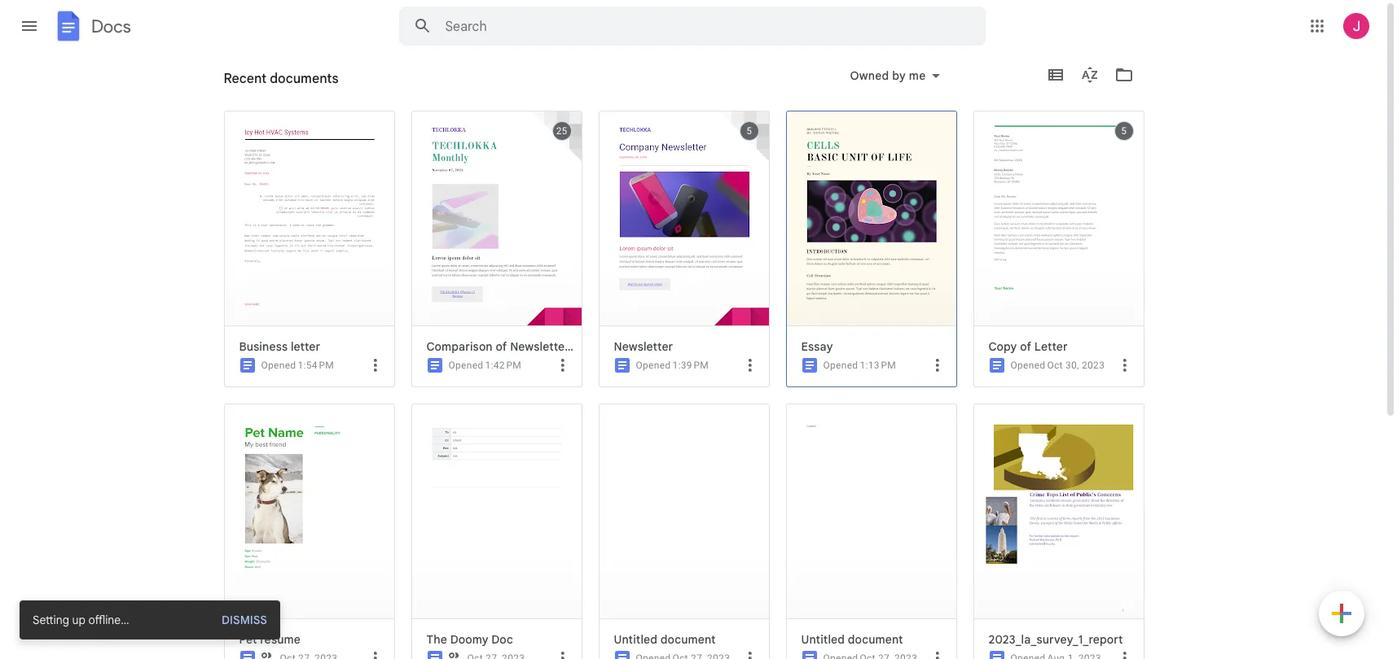Task type: vqa. For each thing, say whether or not it's contained in the screenshot.
theme
no



Task type: locate. For each thing, give the bounding box(es) containing it.
untitled document
[[614, 633, 716, 648], [801, 633, 903, 648]]

opened inside 'newsletter' option
[[636, 360, 671, 372]]

1 horizontal spatial untitled document option
[[782, 404, 957, 660]]

1 5 button from the left
[[739, 121, 759, 141]]

2 untitled document google docs element from the left
[[801, 633, 950, 648]]

section
[[20, 601, 280, 640]]

1 horizontal spatial untitled
[[801, 633, 845, 648]]

1 of from the left
[[496, 340, 507, 354]]

docs
[[91, 15, 131, 37]]

of up last opened by me 1:42 pm element
[[496, 340, 507, 354]]

2 5 from the left
[[1121, 125, 1127, 137]]

owned by me button
[[840, 66, 950, 86]]

opened inside copy of letter option
[[1011, 360, 1046, 372]]

0 horizontal spatial untitled document google docs element
[[614, 633, 762, 648]]

letter
[[291, 340, 320, 354]]

5 button inside copy of letter option
[[1114, 121, 1134, 141]]

1 horizontal spatial newsletter
[[614, 340, 673, 354]]

resume
[[260, 633, 301, 648]]

5 button for copy of letter
[[1114, 121, 1134, 141]]

section containing setting up offline…
[[20, 601, 280, 640]]

2023
[[1082, 360, 1105, 372]]

2 document from the left
[[848, 633, 903, 648]]

opened inside comparison of newsletter & essay option
[[449, 360, 483, 372]]

0 horizontal spatial 5 button
[[739, 121, 759, 141]]

5 button inside 'newsletter' option
[[739, 121, 759, 141]]

opened for comparison of newsletter & essay
[[449, 360, 483, 372]]

comparison of newsletter & essay
[[427, 340, 616, 354]]

last opened by me 1:42 pm element
[[485, 360, 522, 372]]

0 horizontal spatial untitled document
[[614, 633, 716, 648]]

opened 1:42 pm
[[449, 360, 522, 372]]

1 untitled document google docs element from the left
[[614, 633, 762, 648]]

newsletter left &
[[510, 340, 570, 354]]

copy of letter
[[989, 340, 1068, 354]]

1 horizontal spatial 5
[[1121, 125, 1127, 137]]

2 newsletter from the left
[[614, 340, 673, 354]]

documents
[[270, 71, 339, 87], [264, 77, 324, 92]]

opened for essay
[[823, 360, 858, 372]]

newsletter inside option
[[510, 340, 570, 354]]

0 horizontal spatial 5 button
[[739, 121, 759, 141]]

5 opened from the left
[[1011, 360, 1046, 372]]

setting
[[33, 614, 69, 628]]

1:42 pm
[[485, 360, 522, 372]]

newsletter up opened 1:39 pm
[[614, 340, 673, 354]]

business letter google docs element
[[239, 340, 387, 354]]

newsletter
[[510, 340, 570, 354], [614, 340, 673, 354]]

business
[[239, 340, 288, 354]]

essay option
[[782, 111, 957, 660]]

1 5 button from the left
[[739, 121, 759, 141]]

0 horizontal spatial newsletter
[[510, 340, 570, 354]]

untitled document google docs element
[[614, 633, 762, 648], [801, 633, 950, 648]]

1 horizontal spatial 5 button
[[1114, 121, 1134, 141]]

2 5 button from the left
[[1114, 121, 1134, 141]]

create new document image
[[1319, 592, 1365, 640]]

doomy
[[450, 633, 489, 648]]

recent documents
[[224, 71, 339, 87], [224, 77, 324, 92]]

opened down copy of letter
[[1011, 360, 1046, 372]]

1 horizontal spatial document
[[848, 633, 903, 648]]

1 document from the left
[[661, 633, 716, 648]]

1 recent from the top
[[224, 71, 267, 87]]

5 for copy of letter
[[1121, 125, 1127, 137]]

untitled
[[614, 633, 658, 648], [801, 633, 845, 648]]

1 horizontal spatial essay
[[801, 340, 833, 354]]

essay
[[584, 340, 616, 354], [801, 340, 833, 354]]

2 opened from the left
[[449, 360, 483, 372]]

2023_la_survey_1_report
[[989, 633, 1123, 648]]

opened for newsletter
[[636, 360, 671, 372]]

1 5 from the left
[[746, 125, 752, 137]]

1 untitled document option from the left
[[594, 404, 770, 660]]

document for 3rd last opened by me oct 27, 2023 element from left
[[661, 633, 716, 648]]

5 inside copy of letter option
[[1121, 125, 1127, 137]]

untitled document google docs element for 3rd last opened by me oct 27, 2023 element from left
[[614, 633, 762, 648]]

1 horizontal spatial 5 button
[[1114, 121, 1134, 141]]

opened inside business letter option
[[261, 360, 296, 372]]

5 button inside copy of letter option
[[1114, 121, 1134, 141]]

last opened by me 1:54 pm element
[[298, 360, 334, 372]]

essay up opened 1:13 pm
[[801, 340, 833, 354]]

recent
[[224, 71, 267, 87], [224, 77, 261, 92]]

0 horizontal spatial 5
[[746, 125, 752, 137]]

0 horizontal spatial essay
[[584, 340, 616, 354]]

last opened by me oct 27, 2023 element
[[280, 653, 338, 660], [467, 653, 525, 660], [673, 653, 730, 660], [860, 653, 918, 660]]

25 button
[[552, 121, 572, 141], [552, 121, 572, 141]]

5
[[746, 125, 752, 137], [1121, 125, 1127, 137]]

2 recent documents from the top
[[224, 77, 324, 92]]

opened down comparison
[[449, 360, 483, 372]]

pet resume google docs element
[[239, 633, 387, 648]]

opened down the business letter
[[261, 360, 296, 372]]

4 opened from the left
[[823, 360, 858, 372]]

letter
[[1035, 340, 1068, 354]]

1 newsletter from the left
[[510, 340, 570, 354]]

untitled document option
[[594, 404, 770, 660], [782, 404, 957, 660]]

opened for business letter
[[261, 360, 296, 372]]

of
[[496, 340, 507, 354], [1020, 340, 1032, 354]]

offline…
[[88, 614, 129, 628]]

1 opened from the left
[[261, 360, 296, 372]]

5 button for newsletter
[[739, 121, 759, 141]]

1 untitled document from the left
[[614, 633, 716, 648]]

3 opened from the left
[[636, 360, 671, 372]]

of for comparison
[[496, 340, 507, 354]]

5 button for newsletter
[[739, 121, 759, 141]]

docs link
[[52, 10, 131, 46]]

2 5 button from the left
[[1114, 121, 1134, 141]]

1 horizontal spatial of
[[1020, 340, 1032, 354]]

2 of from the left
[[1020, 340, 1032, 354]]

last opened by me aug 1, 2023 element
[[1047, 653, 1101, 660]]

recent inside heading
[[224, 71, 267, 87]]

None search field
[[399, 7, 985, 46]]

2 untitled document from the left
[[801, 633, 903, 648]]

5 button
[[739, 121, 759, 141], [1114, 121, 1134, 141]]

essay right &
[[584, 340, 616, 354]]

2 last opened by me oct 27, 2023 element from the left
[[467, 653, 525, 660]]

5 inside 'newsletter' option
[[746, 125, 752, 137]]

of right copy on the bottom right of the page
[[1020, 340, 1032, 354]]

oct
[[1047, 360, 1063, 372]]

the doomy doc option
[[407, 404, 582, 660]]

0 horizontal spatial untitled
[[614, 633, 658, 648]]

opened left the 1:39 pm
[[636, 360, 671, 372]]

newsletter option
[[594, 111, 770, 660]]

search image
[[406, 10, 439, 42]]

opened left last opened by me 1:13 pm element
[[823, 360, 858, 372]]

0 horizontal spatial document
[[661, 633, 716, 648]]

5 button inside 'newsletter' option
[[739, 121, 759, 141]]

of for copy
[[1020, 340, 1032, 354]]

0 horizontal spatial of
[[496, 340, 507, 354]]

opened
[[261, 360, 296, 372], [449, 360, 483, 372], [636, 360, 671, 372], [823, 360, 858, 372], [1011, 360, 1046, 372]]

0 horizontal spatial untitled document option
[[594, 404, 770, 660]]

2 recent from the top
[[224, 77, 261, 92]]

document
[[661, 633, 716, 648], [848, 633, 903, 648]]

1 horizontal spatial untitled document google docs element
[[801, 633, 950, 648]]

1 last opened by me oct 27, 2023 element from the left
[[280, 653, 338, 660]]

pet
[[239, 633, 257, 648]]

1:54 pm
[[298, 360, 334, 372]]

setting up offline…
[[33, 614, 129, 628]]

1 horizontal spatial untitled document
[[801, 633, 903, 648]]

up
[[72, 614, 85, 628]]

2 essay from the left
[[801, 340, 833, 354]]

5 button
[[739, 121, 759, 141], [1114, 121, 1134, 141]]

last opened by me 1:13 pm element
[[860, 360, 896, 372]]

opened inside 'essay' option
[[823, 360, 858, 372]]



Task type: describe. For each thing, give the bounding box(es) containing it.
5 for newsletter
[[746, 125, 752, 137]]

the
[[427, 633, 447, 648]]

owned
[[850, 68, 889, 83]]

1 essay from the left
[[584, 340, 616, 354]]

1:39 pm
[[673, 360, 709, 372]]

recent documents list box
[[220, 111, 1161, 660]]

newsletter google docs element
[[614, 340, 762, 354]]

dismiss button
[[213, 613, 267, 629]]

copy of letter option
[[969, 111, 1144, 660]]

the doomy doc google docs element
[[427, 633, 575, 648]]

1 untitled from the left
[[614, 633, 658, 648]]

25
[[556, 125, 567, 137]]

the doomy doc
[[427, 633, 513, 648]]

comparison of newsletter & essay google docs element
[[427, 340, 616, 354]]

sort options image
[[1080, 88, 1083, 103]]

document for fourth last opened by me oct 27, 2023 element from the left
[[848, 633, 903, 648]]

opened 1:54 pm
[[261, 360, 334, 372]]

Search bar text field
[[445, 19, 945, 35]]

comparison
[[427, 340, 493, 354]]

30,
[[1066, 360, 1079, 372]]

2023_la_survey_1_report google docs element
[[989, 633, 1137, 648]]

4 last opened by me oct 27, 2023 element from the left
[[860, 653, 918, 660]]

3 last opened by me oct 27, 2023 element from the left
[[673, 653, 730, 660]]

recent documents heading
[[224, 52, 339, 104]]

comparison of newsletter & essay option
[[407, 111, 616, 660]]

opened oct 30, 2023
[[1011, 360, 1105, 372]]

last opened by me 1:39 pm element
[[673, 360, 709, 372]]

untitled document for fourth last opened by me oct 27, 2023 element from the left
[[801, 633, 903, 648]]

documents inside heading
[[270, 71, 339, 87]]

opened 1:39 pm
[[636, 360, 709, 372]]

pet resume
[[239, 633, 301, 648]]

main menu image
[[20, 16, 39, 36]]

untitled document for 3rd last opened by me oct 27, 2023 element from left
[[614, 633, 716, 648]]

&
[[573, 340, 581, 354]]

2 untitled from the left
[[801, 633, 845, 648]]

1 recent documents from the top
[[224, 71, 339, 87]]

last opened by me oct 30, 2023 element
[[1047, 360, 1105, 372]]

essay google docs element
[[801, 340, 950, 354]]

opened for copy of letter
[[1011, 360, 1046, 372]]

last opened by me oct 27, 2023 element inside pet resume option
[[280, 653, 338, 660]]

by
[[892, 68, 906, 83]]

business letter
[[239, 340, 320, 354]]

2023_la_survey_1_report option
[[969, 404, 1144, 660]]

newsletter inside option
[[614, 340, 673, 354]]

untitled document google docs element for fourth last opened by me oct 27, 2023 element from the left
[[801, 633, 950, 648]]

opened 1:13 pm
[[823, 360, 896, 372]]

1:13 pm
[[860, 360, 896, 372]]

copy
[[989, 340, 1017, 354]]

2 untitled document option from the left
[[782, 404, 957, 660]]

dismiss
[[222, 614, 267, 628]]

copy of letter google docs element
[[989, 340, 1137, 354]]

pet resume option
[[220, 404, 395, 660]]

owned by me
[[850, 68, 926, 83]]

business letter option
[[220, 111, 395, 660]]

5 button for copy of letter
[[1114, 121, 1134, 141]]

last opened by me oct 27, 2023 element inside the doomy doc option
[[467, 653, 525, 660]]

me
[[909, 68, 926, 83]]

doc
[[492, 633, 513, 648]]



